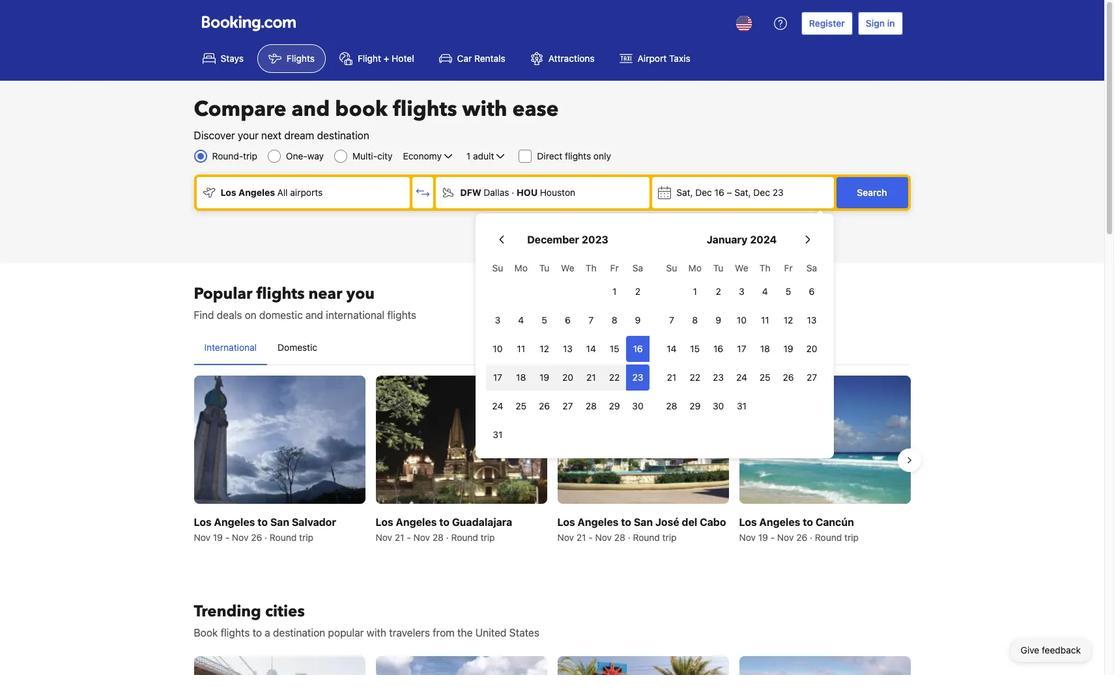 Task type: locate. For each thing, give the bounding box(es) containing it.
16 inside option
[[633, 343, 643, 354]]

city
[[377, 151, 393, 162]]

8 inside checkbox
[[692, 315, 698, 326]]

su up 7 option
[[666, 263, 677, 274]]

21 inside 21 january 2024 checkbox
[[667, 372, 677, 383]]

28
[[586, 401, 597, 412], [666, 401, 677, 412], [433, 533, 444, 544], [614, 533, 625, 544]]

0 horizontal spatial sa
[[633, 263, 643, 274]]

14 January 2024 checkbox
[[660, 336, 683, 362]]

4 for 4 "option"
[[518, 315, 524, 326]]

17 January 2024 checkbox
[[730, 336, 753, 362]]

region
[[183, 371, 921, 550]]

2
[[635, 286, 641, 297], [716, 286, 721, 297]]

11 inside checkbox
[[517, 343, 525, 354]]

0 horizontal spatial 30
[[632, 401, 644, 412]]

0 horizontal spatial 25
[[516, 401, 527, 412]]

1 15 from the left
[[610, 343, 619, 354]]

12 left 13 december 2023 checkbox
[[540, 343, 549, 354]]

1 horizontal spatial 4
[[762, 286, 768, 297]]

11 December 2023 checkbox
[[509, 336, 533, 362]]

8 inside option
[[612, 315, 617, 326]]

1 7 from the left
[[589, 315, 594, 326]]

26 inside 'los angeles to cancún nov 19 - nov 26 · round trip'
[[796, 533, 808, 544]]

0 vertical spatial destination
[[317, 130, 369, 141]]

17
[[737, 343, 746, 354], [493, 372, 502, 383]]

21 December 2023 checkbox
[[580, 365, 603, 391]]

with right popular
[[367, 628, 386, 639]]

28 January 2024 checkbox
[[660, 394, 683, 420]]

only
[[594, 151, 611, 162]]

0 horizontal spatial sat,
[[676, 187, 693, 198]]

1 vertical spatial 6
[[565, 315, 571, 326]]

25 left 26 checkbox at the bottom left
[[516, 401, 527, 412]]

to inside los angeles to guadalajara nov 21 - nov 28 · round trip
[[439, 517, 450, 529]]

27 December 2023 checkbox
[[556, 394, 580, 420]]

- inside 'los angeles to cancún nov 19 - nov 26 · round trip'
[[771, 533, 775, 544]]

angeles inside "los angeles to san josé del cabo nov 21 - nov 28 · round trip"
[[578, 517, 619, 529]]

4 inside option
[[762, 286, 768, 297]]

sat,
[[676, 187, 693, 198], [735, 187, 751, 198]]

31
[[737, 401, 747, 412], [493, 429, 503, 440]]

booking.com logo image
[[202, 15, 295, 31], [202, 15, 295, 31]]

1 29 from the left
[[609, 401, 620, 412]]

23 left 24 january 2024 checkbox
[[713, 372, 724, 383]]

sa up the 2 checkbox
[[633, 263, 643, 274]]

airports
[[290, 187, 323, 198]]

1 horizontal spatial 31
[[737, 401, 747, 412]]

flights link
[[257, 44, 326, 73]]

1 vertical spatial 13
[[563, 343, 573, 354]]

and down near
[[306, 310, 323, 321]]

24 left 25 december 2023 checkbox
[[492, 401, 503, 412]]

1 horizontal spatial 12
[[784, 315, 793, 326]]

2 14 from the left
[[667, 343, 677, 354]]

20 inside 'checkbox'
[[806, 343, 817, 354]]

airport
[[638, 53, 667, 64]]

13 right 12 january 2024 option
[[807, 315, 817, 326]]

2 29 from the left
[[690, 401, 701, 412]]

region containing los angeles to san salvador
[[183, 371, 921, 550]]

angeles inside los angeles to san salvador nov 19 - nov 26 · round trip
[[214, 517, 255, 529]]

13
[[807, 315, 817, 326], [563, 343, 573, 354]]

0 horizontal spatial 14
[[586, 343, 596, 354]]

27 inside 27 january 2024 option
[[807, 372, 817, 383]]

5 for 5 january 2024 option
[[786, 286, 791, 297]]

20 right 19 option
[[562, 372, 573, 383]]

0 horizontal spatial 7
[[589, 315, 594, 326]]

7 January 2024 checkbox
[[660, 308, 683, 334]]

trip inside los angeles to san salvador nov 19 - nov 26 · round trip
[[299, 533, 313, 544]]

states
[[509, 628, 539, 639]]

19 inside checkbox
[[784, 343, 793, 354]]

with
[[462, 95, 507, 124], [367, 628, 386, 639]]

29
[[609, 401, 620, 412], [690, 401, 701, 412]]

1 horizontal spatial 1
[[612, 286, 617, 297]]

1 horizontal spatial 23
[[713, 372, 724, 383]]

0 horizontal spatial san
[[270, 517, 289, 529]]

5 inside option
[[786, 286, 791, 297]]

fr for 2023
[[610, 263, 619, 274]]

· inside los angeles to guadalajara nov 21 - nov 28 · round trip
[[446, 533, 449, 544]]

trip down salvador
[[299, 533, 313, 544]]

–
[[727, 187, 732, 198]]

2 sa from the left
[[807, 263, 817, 274]]

14 right 13 december 2023 checkbox
[[586, 343, 596, 354]]

grid
[[486, 255, 650, 448], [660, 255, 824, 420]]

1 horizontal spatial 15
[[690, 343, 700, 354]]

1 horizontal spatial 25
[[760, 372, 771, 383]]

25 right 24 january 2024 checkbox
[[760, 372, 771, 383]]

18 for 18 option
[[516, 372, 526, 383]]

0 horizontal spatial 1
[[466, 151, 471, 162]]

sat, dec 16 – sat, dec 23
[[676, 187, 784, 198]]

2 mo from the left
[[689, 263, 702, 274]]

1 horizontal spatial 27
[[807, 372, 817, 383]]

1 vertical spatial 31
[[493, 429, 503, 440]]

0 vertical spatial 13
[[807, 315, 817, 326]]

9 right 8 option
[[635, 315, 641, 326]]

30 for the 30 december 2023 option
[[632, 401, 644, 412]]

0 horizontal spatial grid
[[486, 255, 650, 448]]

1 vertical spatial 25
[[516, 401, 527, 412]]

24 inside option
[[492, 401, 503, 412]]

sat, right – at the right top of the page
[[735, 187, 751, 198]]

flights up 'economy'
[[393, 95, 457, 124]]

22 for the 22 checkbox in the right bottom of the page
[[609, 372, 620, 383]]

25 inside checkbox
[[516, 401, 527, 412]]

to inside los angeles to san salvador nov 19 - nov 26 · round trip
[[258, 517, 268, 529]]

7 inside "7" option
[[589, 315, 594, 326]]

19 cell
[[533, 362, 556, 391]]

10 for 10 december 2023 checkbox
[[493, 343, 503, 354]]

give
[[1021, 645, 1039, 656]]

22 inside checkbox
[[609, 372, 620, 383]]

24 inside checkbox
[[736, 372, 747, 383]]

round
[[270, 533, 297, 544], [451, 533, 478, 544], [633, 533, 660, 544], [815, 533, 842, 544]]

5 inside checkbox
[[542, 315, 547, 326]]

1 horizontal spatial th
[[760, 263, 771, 274]]

29 December 2023 checkbox
[[603, 394, 626, 420]]

10 for 10 checkbox in the right of the page
[[737, 315, 747, 326]]

0 horizontal spatial 4
[[518, 315, 524, 326]]

8
[[612, 315, 617, 326], [692, 315, 698, 326]]

flight
[[358, 53, 381, 64]]

2 right 1 december 2023 checkbox
[[635, 286, 641, 297]]

1 sat, from the left
[[676, 187, 693, 198]]

1 horizontal spatial 3
[[739, 286, 745, 297]]

9 inside 9 option
[[635, 315, 641, 326]]

13 right 12 december 2023 option
[[563, 343, 573, 354]]

9 January 2024 checkbox
[[707, 308, 730, 334]]

24 right 23 january 2024 "option"
[[736, 372, 747, 383]]

26 inside checkbox
[[783, 372, 794, 383]]

6 nov from the left
[[595, 533, 612, 544]]

1 December 2023 checkbox
[[603, 279, 626, 305]]

2 for december 2023
[[635, 286, 641, 297]]

8 right 7 option
[[692, 315, 698, 326]]

5 right 4 "option"
[[542, 315, 547, 326]]

2 tu from the left
[[713, 263, 724, 274]]

fr up 1 december 2023 checkbox
[[610, 263, 619, 274]]

direct flights only
[[537, 151, 611, 162]]

1 vertical spatial 11
[[517, 343, 525, 354]]

4 for 4 option on the right of the page
[[762, 286, 768, 297]]

17 right the 16 january 2024 checkbox
[[737, 343, 746, 354]]

23
[[773, 187, 784, 198], [632, 372, 643, 383], [713, 372, 724, 383]]

3 left 4 "option"
[[495, 315, 501, 326]]

1 14 from the left
[[586, 343, 596, 354]]

angeles
[[239, 187, 275, 198], [214, 517, 255, 529], [396, 517, 437, 529], [578, 517, 619, 529], [759, 517, 800, 529]]

12 right 11 january 2024 checkbox
[[784, 315, 793, 326]]

29 January 2024 checkbox
[[683, 394, 707, 420]]

2 for january 2024
[[716, 286, 721, 297]]

2 horizontal spatial 1
[[693, 286, 697, 297]]

san inside los angeles to san salvador nov 19 - nov 26 · round trip
[[270, 517, 289, 529]]

- inside "los angeles to san josé del cabo nov 21 - nov 28 · round trip"
[[589, 533, 593, 544]]

2 round from the left
[[451, 533, 478, 544]]

0 horizontal spatial 8
[[612, 315, 617, 326]]

1 horizontal spatial dec
[[753, 187, 770, 198]]

los angeles to cancún image
[[739, 376, 911, 504]]

0 horizontal spatial 24
[[492, 401, 503, 412]]

2 dec from the left
[[753, 187, 770, 198]]

9 inside 9 checkbox
[[716, 315, 721, 326]]

0 horizontal spatial 31
[[493, 429, 503, 440]]

17 for 17 checkbox
[[493, 372, 502, 383]]

10 right 9 checkbox at top
[[737, 315, 747, 326]]

23 for 23 december 2023 checkbox
[[632, 372, 643, 383]]

26 December 2023 checkbox
[[533, 394, 556, 420]]

sa up 6 checkbox
[[807, 263, 817, 274]]

1 vertical spatial with
[[367, 628, 386, 639]]

1 horizontal spatial 2
[[716, 286, 721, 297]]

10 January 2024 checkbox
[[730, 308, 753, 334]]

14 inside checkbox
[[586, 343, 596, 354]]

0 horizontal spatial 15
[[610, 343, 619, 354]]

1 2 from the left
[[635, 286, 641, 297]]

2 left 3 checkbox
[[716, 286, 721, 297]]

1 horizontal spatial 11
[[761, 315, 769, 326]]

24 for 24 option
[[492, 401, 503, 412]]

0 horizontal spatial fr
[[610, 263, 619, 274]]

1 22 from the left
[[609, 372, 620, 383]]

san left salvador
[[270, 517, 289, 529]]

0 vertical spatial 4
[[762, 286, 768, 297]]

0 horizontal spatial 11
[[517, 343, 525, 354]]

11 for the '11' checkbox
[[517, 343, 525, 354]]

0 horizontal spatial 13
[[563, 343, 573, 354]]

9 for 9 checkbox at top
[[716, 315, 721, 326]]

29 inside option
[[690, 401, 701, 412]]

0 vertical spatial 17
[[737, 343, 746, 354]]

1 grid from the left
[[486, 255, 650, 448]]

mo
[[515, 263, 528, 274], [689, 263, 702, 274]]

7 right 6 checkbox
[[589, 315, 594, 326]]

2 15 from the left
[[690, 343, 700, 354]]

6 right 5 december 2023 checkbox
[[565, 315, 571, 326]]

1 horizontal spatial sa
[[807, 263, 817, 274]]

1 vertical spatial 27
[[563, 401, 573, 412]]

0 horizontal spatial 23
[[632, 372, 643, 383]]

2 8 from the left
[[692, 315, 698, 326]]

10 left the '11' checkbox
[[493, 343, 503, 354]]

1 we from the left
[[561, 263, 575, 274]]

flights down "trending"
[[221, 628, 250, 639]]

3 December 2023 checkbox
[[486, 308, 509, 334]]

2 December 2023 checkbox
[[626, 279, 650, 305]]

6 right 5 january 2024 option
[[809, 286, 815, 297]]

trip inside los angeles to guadalajara nov 21 - nov 28 · round trip
[[481, 533, 495, 544]]

san left josé
[[634, 517, 653, 529]]

2 san from the left
[[634, 517, 653, 529]]

with inside compare and book flights with ease discover your next dream destination
[[462, 95, 507, 124]]

3 for 3 december 2023 checkbox
[[495, 315, 501, 326]]

18
[[760, 343, 770, 354], [516, 372, 526, 383]]

20 inside 'option'
[[562, 372, 573, 383]]

trip down your
[[243, 151, 257, 162]]

10 December 2023 checkbox
[[486, 336, 509, 362]]

6 January 2024 checkbox
[[800, 279, 824, 305]]

and up dream
[[292, 95, 330, 124]]

31 for 31 december 2023 option
[[493, 429, 503, 440]]

2 - from the left
[[407, 533, 411, 544]]

destination
[[317, 130, 369, 141], [273, 628, 325, 639]]

fr
[[610, 263, 619, 274], [784, 263, 793, 274]]

los inside "los angeles to san josé del cabo nov 21 - nov 28 · round trip"
[[557, 517, 575, 529]]

5 nov from the left
[[557, 533, 574, 544]]

sign in link
[[858, 12, 903, 35]]

0 horizontal spatial 2
[[635, 286, 641, 297]]

1 horizontal spatial 9
[[716, 315, 721, 326]]

4 inside "option"
[[518, 315, 524, 326]]

trip down josé
[[662, 533, 677, 544]]

tab list
[[194, 331, 911, 366]]

1 th from the left
[[586, 263, 597, 274]]

1 horizontal spatial 8
[[692, 315, 698, 326]]

18 right 17 january 2024 checkbox
[[760, 343, 770, 354]]

31 down 24 option
[[493, 429, 503, 440]]

31 inside option
[[493, 429, 503, 440]]

18 inside checkbox
[[760, 343, 770, 354]]

26 inside los angeles to san salvador nov 19 - nov 26 · round trip
[[251, 533, 262, 544]]

round down guadalajara
[[451, 533, 478, 544]]

11 right 10 checkbox in the right of the page
[[761, 315, 769, 326]]

1 sa from the left
[[633, 263, 643, 274]]

1 vertical spatial 12
[[540, 343, 549, 354]]

1 vertical spatial 24
[[492, 401, 503, 412]]

and
[[292, 95, 330, 124], [306, 310, 323, 321]]

3 right 2 checkbox
[[739, 286, 745, 297]]

grid for january
[[660, 255, 824, 420]]

16 December 2023 checkbox
[[626, 336, 650, 362]]

30 right 29 option
[[713, 401, 724, 412]]

2 22 from the left
[[690, 372, 701, 383]]

23 cell
[[626, 362, 650, 391]]

+
[[384, 53, 389, 64]]

1 horizontal spatial 17
[[737, 343, 746, 354]]

and inside compare and book flights with ease discover your next dream destination
[[292, 95, 330, 124]]

30
[[632, 401, 644, 412], [713, 401, 724, 412]]

0 horizontal spatial 22
[[609, 372, 620, 383]]

25 inside option
[[760, 372, 771, 383]]

los
[[221, 187, 236, 198], [194, 517, 212, 529], [376, 517, 393, 529], [557, 517, 575, 529], [739, 517, 757, 529]]

20 for 20 'checkbox'
[[806, 343, 817, 354]]

san inside "los angeles to san josé del cabo nov 21 - nov 28 · round trip"
[[634, 517, 653, 529]]

5
[[786, 286, 791, 297], [542, 315, 547, 326]]

0 horizontal spatial dec
[[695, 187, 712, 198]]

21
[[586, 372, 596, 383], [667, 372, 677, 383], [395, 533, 404, 544], [577, 533, 586, 544]]

22 right '21 december 2023' option
[[609, 372, 620, 383]]

los angeles to san salvador image
[[194, 376, 365, 504]]

0 vertical spatial 27
[[807, 372, 817, 383]]

24 December 2023 checkbox
[[486, 394, 509, 420]]

25 January 2024 checkbox
[[753, 365, 777, 391]]

1 8 from the left
[[612, 315, 617, 326]]

1 for december 2023
[[612, 286, 617, 297]]

23 inside dropdown button
[[773, 187, 784, 198]]

los inside 'los angeles to cancún nov 19 - nov 26 · round trip'
[[739, 517, 757, 529]]

15 right 14 december 2023 checkbox
[[610, 343, 619, 354]]

angeles for los angeles
[[239, 187, 275, 198]]

1 vertical spatial 20
[[562, 372, 573, 383]]

0 horizontal spatial 9
[[635, 315, 641, 326]]

27 left 28 option
[[563, 401, 573, 412]]

1 horizontal spatial fr
[[784, 263, 793, 274]]

27 inside 27 "checkbox"
[[563, 401, 573, 412]]

1 horizontal spatial with
[[462, 95, 507, 124]]

1 horizontal spatial grid
[[660, 255, 824, 420]]

1 left the 2 checkbox
[[612, 286, 617, 297]]

tu down december
[[539, 263, 550, 274]]

30 right the 29 'option'
[[632, 401, 644, 412]]

1 horizontal spatial 5
[[786, 286, 791, 297]]

0 horizontal spatial 17
[[493, 372, 502, 383]]

to inside "los angeles to san josé del cabo nov 21 - nov 28 · round trip"
[[621, 517, 631, 529]]

23 for 23 january 2024 "option"
[[713, 372, 724, 383]]

2 nov from the left
[[232, 533, 249, 544]]

19 inside los angeles to san salvador nov 19 - nov 26 · round trip
[[213, 533, 223, 544]]

to for 19
[[803, 517, 813, 529]]

1 mo from the left
[[515, 263, 528, 274]]

6 inside checkbox
[[809, 286, 815, 297]]

tab list containing international
[[194, 331, 911, 366]]

los inside los angeles to san salvador nov 19 - nov 26 · round trip
[[194, 517, 212, 529]]

su for december
[[492, 263, 503, 274]]

20 right 19 january 2024 checkbox
[[806, 343, 817, 354]]

0 horizontal spatial we
[[561, 263, 575, 274]]

1 horizontal spatial sat,
[[735, 187, 751, 198]]

31 for 31 january 2024 checkbox
[[737, 401, 747, 412]]

22 inside 22 option
[[690, 372, 701, 383]]

17 December 2023 checkbox
[[486, 365, 509, 391]]

1 horizontal spatial 14
[[667, 343, 677, 354]]

we down the december 2023
[[561, 263, 575, 274]]

0 horizontal spatial with
[[367, 628, 386, 639]]

29 right 28 option
[[609, 401, 620, 412]]

houston
[[540, 187, 575, 198]]

14 inside checkbox
[[667, 343, 677, 354]]

1 horizontal spatial san
[[634, 517, 653, 529]]

8 right "7" option
[[612, 315, 617, 326]]

your
[[238, 130, 259, 141]]

1 vertical spatial 18
[[516, 372, 526, 383]]

11 inside checkbox
[[761, 315, 769, 326]]

1 round from the left
[[270, 533, 297, 544]]

direct
[[537, 151, 563, 162]]

1 fr from the left
[[610, 263, 619, 274]]

los angeles to san josé del cabo nov 21 - nov 28 · round trip
[[557, 517, 726, 544]]

0 horizontal spatial 6
[[565, 315, 571, 326]]

to left salvador
[[258, 517, 268, 529]]

1 horizontal spatial 22
[[690, 372, 701, 383]]

destination inside compare and book flights with ease discover your next dream destination
[[317, 130, 369, 141]]

dec right – at the right top of the page
[[753, 187, 770, 198]]

2 horizontal spatial 23
[[773, 187, 784, 198]]

los for los angeles
[[221, 187, 236, 198]]

1 horizontal spatial mo
[[689, 263, 702, 274]]

on
[[245, 310, 257, 321]]

angeles for los angeles to san salvador
[[214, 517, 255, 529]]

23 right – at the right top of the page
[[773, 187, 784, 198]]

14 left 15 checkbox
[[667, 343, 677, 354]]

5 for 5 december 2023 checkbox
[[542, 315, 547, 326]]

6 inside checkbox
[[565, 315, 571, 326]]

0 vertical spatial 25
[[760, 372, 771, 383]]

7 left 8 checkbox
[[669, 315, 674, 326]]

0 vertical spatial 5
[[786, 286, 791, 297]]

0 horizontal spatial th
[[586, 263, 597, 274]]

mo down december
[[515, 263, 528, 274]]

1 horizontal spatial 20
[[806, 343, 817, 354]]

0 horizontal spatial 3
[[495, 315, 501, 326]]

1 vertical spatial 4
[[518, 315, 524, 326]]

1 horizontal spatial 13
[[807, 315, 817, 326]]

7 inside 7 option
[[669, 315, 674, 326]]

hou
[[517, 187, 538, 198]]

2 we from the left
[[735, 263, 749, 274]]

26 January 2024 checkbox
[[777, 365, 800, 391]]

17 left 18 option
[[493, 372, 502, 383]]

adult
[[473, 151, 494, 162]]

1 horizontal spatial tu
[[713, 263, 724, 274]]

1 horizontal spatial 6
[[809, 286, 815, 297]]

2 th from the left
[[760, 263, 771, 274]]

27 for 27 "checkbox"
[[563, 401, 573, 412]]

2 2 from the left
[[716, 286, 721, 297]]

0 vertical spatial 12
[[784, 315, 793, 326]]

5 right 4 option on the right of the page
[[786, 286, 791, 297]]

27 right 26 checkbox
[[807, 372, 817, 383]]

tu
[[539, 263, 550, 274], [713, 263, 724, 274]]

destination up multi-
[[317, 130, 369, 141]]

2 su from the left
[[666, 263, 677, 274]]

23 inside "option"
[[713, 372, 724, 383]]

2 7 from the left
[[669, 315, 674, 326]]

flights left only
[[565, 151, 591, 162]]

0 horizontal spatial su
[[492, 263, 503, 274]]

trip down guadalajara
[[481, 533, 495, 544]]

0 vertical spatial 24
[[736, 372, 747, 383]]

0 vertical spatial with
[[462, 95, 507, 124]]

15 right 14 january 2024 checkbox
[[690, 343, 700, 354]]

1 left 2 checkbox
[[693, 286, 697, 297]]

6
[[809, 286, 815, 297], [565, 315, 571, 326]]

trip down cancún
[[845, 533, 859, 544]]

2 9 from the left
[[716, 315, 721, 326]]

0 horizontal spatial 20
[[562, 372, 573, 383]]

to left cancún
[[803, 517, 813, 529]]

31 inside checkbox
[[737, 401, 747, 412]]

1 horizontal spatial 18
[[760, 343, 770, 354]]

4 right 3 december 2023 checkbox
[[518, 315, 524, 326]]

book
[[194, 628, 218, 639]]

2 fr from the left
[[784, 263, 793, 274]]

22
[[609, 372, 620, 383], [690, 372, 701, 383]]

mo up 1 checkbox
[[689, 263, 702, 274]]

20
[[806, 343, 817, 354], [562, 372, 573, 383]]

sat, left – at the right top of the page
[[676, 187, 693, 198]]

16
[[715, 187, 724, 198], [633, 343, 643, 354], [714, 343, 723, 354]]

0 vertical spatial 31
[[737, 401, 747, 412]]

24 for 24 january 2024 checkbox
[[736, 372, 747, 383]]

round inside "los angeles to san josé del cabo nov 21 - nov 28 · round trip"
[[633, 533, 660, 544]]

1 su from the left
[[492, 263, 503, 274]]

we up 3 checkbox
[[735, 263, 749, 274]]

popular
[[194, 283, 253, 305]]

th up 4 option on the right of the page
[[760, 263, 771, 274]]

1 san from the left
[[270, 517, 289, 529]]

18 right 17 checkbox
[[516, 372, 526, 383]]

17 inside cell
[[493, 372, 502, 383]]

popular
[[328, 628, 364, 639]]

20 January 2024 checkbox
[[800, 336, 824, 362]]

16 inside checkbox
[[714, 343, 723, 354]]

7 nov from the left
[[739, 533, 756, 544]]

28 December 2023 checkbox
[[580, 394, 603, 420]]

29 for the 29 'option'
[[609, 401, 620, 412]]

multi-city
[[353, 151, 393, 162]]

airport taxis link
[[608, 44, 702, 73]]

los inside los angeles to guadalajara nov 21 - nov 28 · round trip
[[376, 517, 393, 529]]

to inside 'los angeles to cancún nov 19 - nov 26 · round trip'
[[803, 517, 813, 529]]

12
[[784, 315, 793, 326], [540, 343, 549, 354]]

0 vertical spatial 3
[[739, 286, 745, 297]]

sa for 2024
[[807, 263, 817, 274]]

to left josé
[[621, 517, 631, 529]]

popular flights near you find deals on domestic and international flights
[[194, 283, 416, 321]]

dallas
[[484, 187, 509, 198]]

30 December 2023 checkbox
[[626, 394, 650, 420]]

stays
[[221, 53, 244, 64]]

round down salvador
[[270, 533, 297, 544]]

6 December 2023 checkbox
[[556, 308, 580, 334]]

nov
[[194, 533, 210, 544], [232, 533, 249, 544], [376, 533, 392, 544], [413, 533, 430, 544], [557, 533, 574, 544], [595, 533, 612, 544], [739, 533, 756, 544], [777, 533, 794, 544]]

27 for 27 january 2024 option
[[807, 372, 817, 383]]

the
[[457, 628, 473, 639]]

los angeles to san josé del cabo image
[[557, 376, 729, 504]]

4 round from the left
[[815, 533, 842, 544]]

13 inside 13 january 2024 option
[[807, 315, 817, 326]]

compare and book flights with ease discover your next dream destination
[[194, 95, 559, 141]]

11 right 10 december 2023 checkbox
[[517, 343, 525, 354]]

angeles inside los angeles to guadalajara nov 21 - nov 28 · round trip
[[396, 517, 437, 529]]

angeles inside 'los angeles to cancún nov 19 - nov 26 · round trip'
[[759, 517, 800, 529]]

22 right 21 january 2024 checkbox
[[690, 372, 701, 383]]

12 for 12 january 2024 option
[[784, 315, 793, 326]]

1 left adult
[[466, 151, 471, 162]]

1 vertical spatial and
[[306, 310, 323, 321]]

29 inside 'option'
[[609, 401, 620, 412]]

san for josé
[[634, 517, 653, 529]]

30 inside checkbox
[[713, 401, 724, 412]]

30 inside option
[[632, 401, 644, 412]]

th down 2023
[[586, 263, 597, 274]]

travelers
[[389, 628, 430, 639]]

7 for "7" option
[[589, 315, 594, 326]]

united
[[475, 628, 507, 639]]

dec
[[695, 187, 712, 198], [753, 187, 770, 198]]

tu up 2 checkbox
[[713, 263, 724, 274]]

1 horizontal spatial 7
[[669, 315, 674, 326]]

0 horizontal spatial 18
[[516, 372, 526, 383]]

3 nov from the left
[[376, 533, 392, 544]]

29 right 28 january 2024 option
[[690, 401, 701, 412]]

3 round from the left
[[633, 533, 660, 544]]

0 vertical spatial 10
[[737, 315, 747, 326]]

salvador
[[292, 517, 336, 529]]

1 horizontal spatial 10
[[737, 315, 747, 326]]

0 horizontal spatial tu
[[539, 263, 550, 274]]

1 vertical spatial 10
[[493, 343, 503, 354]]

·
[[512, 187, 514, 198], [265, 533, 267, 544], [446, 533, 449, 544], [628, 533, 631, 544], [810, 533, 813, 544]]

su up 3 december 2023 checkbox
[[492, 263, 503, 274]]

6 for 6 checkbox
[[565, 315, 571, 326]]

1 30 from the left
[[632, 401, 644, 412]]

hotel
[[392, 53, 414, 64]]

28 inside los angeles to guadalajara nov 21 - nov 28 · round trip
[[433, 533, 444, 544]]

1 horizontal spatial we
[[735, 263, 749, 274]]

destination down cities
[[273, 628, 325, 639]]

4 - from the left
[[771, 533, 775, 544]]

11 January 2024 checkbox
[[753, 308, 777, 334]]

9 December 2023 checkbox
[[626, 308, 650, 334]]

23 inside checkbox
[[632, 372, 643, 383]]

fr up 5 january 2024 option
[[784, 263, 793, 274]]

and inside "popular flights near you find deals on domestic and international flights"
[[306, 310, 323, 321]]

to for 21
[[439, 517, 450, 529]]

0 horizontal spatial 5
[[542, 315, 547, 326]]

21 inside '21 december 2023' option
[[586, 372, 596, 383]]

1 horizontal spatial su
[[666, 263, 677, 274]]

19 inside option
[[540, 372, 549, 383]]

with up adult
[[462, 95, 507, 124]]

round down cancún
[[815, 533, 842, 544]]

18 inside option
[[516, 372, 526, 383]]

7 for 7 option
[[669, 315, 674, 326]]

1 horizontal spatial 24
[[736, 372, 747, 383]]

20 December 2023 checkbox
[[556, 365, 580, 391]]

flights up domestic
[[256, 283, 305, 305]]

23 right the 22 checkbox in the right bottom of the page
[[632, 372, 643, 383]]

13 inside 13 december 2023 checkbox
[[563, 343, 573, 354]]

3 - from the left
[[589, 533, 593, 544]]

from
[[433, 628, 455, 639]]

27
[[807, 372, 817, 383], [563, 401, 573, 412]]

19 December 2023 checkbox
[[533, 365, 556, 391]]

airport taxis
[[638, 53, 690, 64]]

1 tu from the left
[[539, 263, 550, 274]]

0 horizontal spatial 27
[[563, 401, 573, 412]]

angeles for los angeles to cancún
[[759, 517, 800, 529]]

31 right 30 january 2024 checkbox
[[737, 401, 747, 412]]

los for los angeles to san salvador
[[194, 517, 212, 529]]

14 for 14 january 2024 checkbox
[[667, 343, 677, 354]]

9 right 8 checkbox
[[716, 315, 721, 326]]

13 for 13 january 2024 option
[[807, 315, 817, 326]]

to left a
[[253, 628, 262, 639]]

19 January 2024 checkbox
[[777, 336, 800, 362]]

2 grid from the left
[[660, 255, 824, 420]]

dec left – at the right top of the page
[[695, 187, 712, 198]]

to left guadalajara
[[439, 517, 450, 529]]

1 9 from the left
[[635, 315, 641, 326]]

1 nov from the left
[[194, 533, 210, 544]]

1 - from the left
[[225, 533, 229, 544]]

24
[[736, 372, 747, 383], [492, 401, 503, 412]]

15 December 2023 checkbox
[[603, 336, 626, 362]]

4 right 3 checkbox
[[762, 286, 768, 297]]

th for 2024
[[760, 263, 771, 274]]

round down josé
[[633, 533, 660, 544]]

2 30 from the left
[[713, 401, 724, 412]]

0 vertical spatial 11
[[761, 315, 769, 326]]



Task type: describe. For each thing, give the bounding box(es) containing it.
we for december
[[561, 263, 575, 274]]

13 December 2023 checkbox
[[556, 336, 580, 362]]

january
[[707, 234, 748, 246]]

30 January 2024 checkbox
[[707, 394, 730, 420]]

8 January 2024 checkbox
[[683, 308, 707, 334]]

we for january
[[735, 263, 749, 274]]

angeles for los angeles to san josé del cabo
[[578, 517, 619, 529]]

december
[[527, 234, 579, 246]]

· inside "los angeles to san josé del cabo nov 21 - nov 28 · round trip"
[[628, 533, 631, 544]]

mo for december
[[515, 263, 528, 274]]

23 January 2024 checkbox
[[707, 365, 730, 391]]

th for 2023
[[586, 263, 597, 274]]

4 December 2023 checkbox
[[509, 308, 533, 334]]

19 inside 'los angeles to cancún nov 19 - nov 26 · round trip'
[[758, 533, 768, 544]]

18 December 2023 checkbox
[[509, 365, 533, 391]]

4 January 2024 checkbox
[[753, 279, 777, 305]]

1 adult button
[[465, 149, 509, 164]]

su for january
[[666, 263, 677, 274]]

8 December 2023 checkbox
[[603, 308, 626, 334]]

trip inside 'los angeles to cancún nov 19 - nov 26 · round trip'
[[845, 533, 859, 544]]

in
[[887, 18, 895, 29]]

book
[[335, 95, 388, 124]]

ease
[[512, 95, 559, 124]]

trending cities book flights to a destination popular with travelers from the united states
[[194, 602, 539, 639]]

trending
[[194, 602, 261, 623]]

5 December 2023 checkbox
[[533, 308, 556, 334]]

a
[[265, 628, 270, 639]]

angeles for los angeles to guadalajara
[[396, 517, 437, 529]]

12 for 12 december 2023 option
[[540, 343, 549, 354]]

rentals
[[474, 53, 505, 64]]

one-
[[286, 151, 307, 162]]

mo for january
[[689, 263, 702, 274]]

to inside trending cities book flights to a destination popular with travelers from the united states
[[253, 628, 262, 639]]

search
[[857, 187, 887, 198]]

- inside los angeles to san salvador nov 19 - nov 26 · round trip
[[225, 533, 229, 544]]

18 cell
[[509, 362, 533, 391]]

flights
[[287, 53, 315, 64]]

flight + hotel
[[358, 53, 414, 64]]

sat, dec 16 – sat, dec 23 button
[[652, 177, 834, 209]]

16 January 2024 checkbox
[[707, 336, 730, 362]]

14 for 14 december 2023 checkbox
[[586, 343, 596, 354]]

los for los angeles to guadalajara
[[376, 517, 393, 529]]

stays link
[[191, 44, 255, 73]]

21 inside los angeles to guadalajara nov 21 - nov 28 · round trip
[[395, 533, 404, 544]]

dfw
[[460, 187, 481, 198]]

22 for 22 option
[[690, 372, 701, 383]]

find
[[194, 310, 214, 321]]

25 December 2023 checkbox
[[509, 394, 533, 420]]

2 sat, from the left
[[735, 187, 751, 198]]

attractions link
[[519, 44, 606, 73]]

give feedback
[[1021, 645, 1081, 656]]

tu for december 2023
[[539, 263, 550, 274]]

del
[[682, 517, 697, 529]]

one-way
[[286, 151, 324, 162]]

car
[[457, 53, 472, 64]]

los angeles to cancún nov 19 - nov 26 · round trip
[[739, 517, 859, 544]]

round inside los angeles to san salvador nov 19 - nov 26 · round trip
[[270, 533, 297, 544]]

3 for 3 checkbox
[[739, 286, 745, 297]]

17 for 17 january 2024 checkbox
[[737, 343, 746, 354]]

26 inside checkbox
[[539, 401, 550, 412]]

attractions
[[548, 53, 595, 64]]

register link
[[801, 12, 853, 35]]

trip inside "los angeles to san josé del cabo nov 21 - nov 28 · round trip"
[[662, 533, 677, 544]]

los angeles to guadalajara nov 21 - nov 28 · round trip
[[376, 517, 512, 544]]

you
[[346, 283, 375, 305]]

18 January 2024 checkbox
[[753, 336, 777, 362]]

los for los angeles to cancún
[[739, 517, 757, 529]]

december 2023
[[527, 234, 609, 246]]

14 December 2023 checkbox
[[580, 336, 603, 362]]

28 inside "los angeles to san josé del cabo nov 21 - nov 28 · round trip"
[[614, 533, 625, 544]]

cities
[[265, 602, 305, 623]]

4 nov from the left
[[413, 533, 430, 544]]

car rentals
[[457, 53, 505, 64]]

san for salvador
[[270, 517, 289, 529]]

17 cell
[[486, 362, 509, 391]]

tu for january 2024
[[713, 263, 724, 274]]

· inside 'los angeles to cancún nov 19 - nov 26 · round trip'
[[810, 533, 813, 544]]

16 cell
[[626, 334, 650, 362]]

register
[[809, 18, 845, 29]]

20 cell
[[556, 362, 580, 391]]

dfw dallas · hou houston
[[460, 187, 575, 198]]

21 cell
[[580, 362, 603, 391]]

january 2024
[[707, 234, 777, 246]]

22 cell
[[603, 362, 626, 391]]

los angeles to guadalajara image
[[376, 376, 547, 504]]

- inside los angeles to guadalajara nov 21 - nov 28 · round trip
[[407, 533, 411, 544]]

destination inside trending cities book flights to a destination popular with travelers from the united states
[[273, 628, 325, 639]]

flights inside compare and book flights with ease discover your next dream destination
[[393, 95, 457, 124]]

sign
[[866, 18, 885, 29]]

8 for 8 option
[[612, 315, 617, 326]]

give feedback button
[[1010, 639, 1091, 663]]

all
[[277, 187, 288, 198]]

29 for 29 option
[[690, 401, 701, 412]]

international
[[204, 342, 257, 353]]

round inside 'los angeles to cancún nov 19 - nov 26 · round trip'
[[815, 533, 842, 544]]

3 January 2024 checkbox
[[730, 279, 753, 305]]

22 January 2024 checkbox
[[683, 365, 707, 391]]

2 January 2024 checkbox
[[707, 279, 730, 305]]

31 December 2023 checkbox
[[486, 422, 509, 448]]

round-trip
[[212, 151, 257, 162]]

13 for 13 december 2023 checkbox
[[563, 343, 573, 354]]

international button
[[194, 331, 267, 365]]

sign in
[[866, 18, 895, 29]]

· inside los angeles to san salvador nov 19 - nov 26 · round trip
[[265, 533, 267, 544]]

2023
[[582, 234, 609, 246]]

los for los angeles to san josé del cabo
[[557, 517, 575, 529]]

12 December 2023 checkbox
[[533, 336, 556, 362]]

los angeles to san salvador nov 19 - nov 26 · round trip
[[194, 517, 336, 544]]

1 for january 2024
[[693, 286, 697, 297]]

21 inside "los angeles to san josé del cabo nov 21 - nov 28 · round trip"
[[577, 533, 586, 544]]

8 for 8 checkbox
[[692, 315, 698, 326]]

30 for 30 january 2024 checkbox
[[713, 401, 724, 412]]

to for del
[[621, 517, 631, 529]]

with inside trending cities book flights to a destination popular with travelers from the united states
[[367, 628, 386, 639]]

taxis
[[669, 53, 690, 64]]

16 for "16" option
[[633, 343, 643, 354]]

multi-
[[353, 151, 377, 162]]

to for nov
[[258, 517, 268, 529]]

21 January 2024 checkbox
[[660, 365, 683, 391]]

22 December 2023 checkbox
[[603, 365, 626, 391]]

1 dec from the left
[[695, 187, 712, 198]]

12 January 2024 checkbox
[[777, 308, 800, 334]]

5 January 2024 checkbox
[[777, 279, 800, 305]]

dream
[[284, 130, 314, 141]]

1 January 2024 checkbox
[[683, 279, 707, 305]]

23 December 2023 checkbox
[[626, 365, 650, 391]]

25 for 25 january 2024 option
[[760, 372, 771, 383]]

grid for december
[[486, 255, 650, 448]]

flight + hotel link
[[328, 44, 425, 73]]

round-
[[212, 151, 243, 162]]

9 for 9 option
[[635, 315, 641, 326]]

cabo
[[700, 517, 726, 529]]

round inside los angeles to guadalajara nov 21 - nov 28 · round trip
[[451, 533, 478, 544]]

fr for 2024
[[784, 263, 793, 274]]

flights right international
[[387, 310, 416, 321]]

sa for 2023
[[633, 263, 643, 274]]

economy
[[403, 151, 442, 162]]

27 January 2024 checkbox
[[800, 365, 824, 391]]

search button
[[836, 177, 908, 209]]

domestic
[[259, 310, 303, 321]]

international
[[326, 310, 385, 321]]

6 for 6 checkbox
[[809, 286, 815, 297]]

18 for 18 january 2024 checkbox
[[760, 343, 770, 354]]

car rentals link
[[428, 44, 517, 73]]

guadalajara
[[452, 517, 512, 529]]

cancún
[[816, 517, 854, 529]]

7 December 2023 checkbox
[[580, 308, 603, 334]]

16 inside dropdown button
[[715, 187, 724, 198]]

los angeles all airports
[[221, 187, 323, 198]]

domestic button
[[267, 331, 328, 365]]

24 January 2024 checkbox
[[730, 365, 753, 391]]

flights inside trending cities book flights to a destination popular with travelers from the united states
[[221, 628, 250, 639]]

way
[[307, 151, 324, 162]]

1 inside "popup button"
[[466, 151, 471, 162]]

near
[[309, 283, 342, 305]]

11 for 11 january 2024 checkbox
[[761, 315, 769, 326]]

15 January 2024 checkbox
[[683, 336, 707, 362]]

8 nov from the left
[[777, 533, 794, 544]]

25 for 25 december 2023 checkbox
[[516, 401, 527, 412]]

20 for 20 december 2023 'option'
[[562, 372, 573, 383]]

31 January 2024 checkbox
[[730, 394, 753, 420]]

2024
[[750, 234, 777, 246]]

1 adult
[[466, 151, 494, 162]]

feedback
[[1042, 645, 1081, 656]]

13 January 2024 checkbox
[[800, 308, 824, 334]]

16 for the 16 january 2024 checkbox
[[714, 343, 723, 354]]

josé
[[655, 517, 679, 529]]

discover
[[194, 130, 235, 141]]

compare
[[194, 95, 286, 124]]

deals
[[217, 310, 242, 321]]



Task type: vqa. For each thing, say whether or not it's contained in the screenshot.
14 December 2023 checkbox 14
yes



